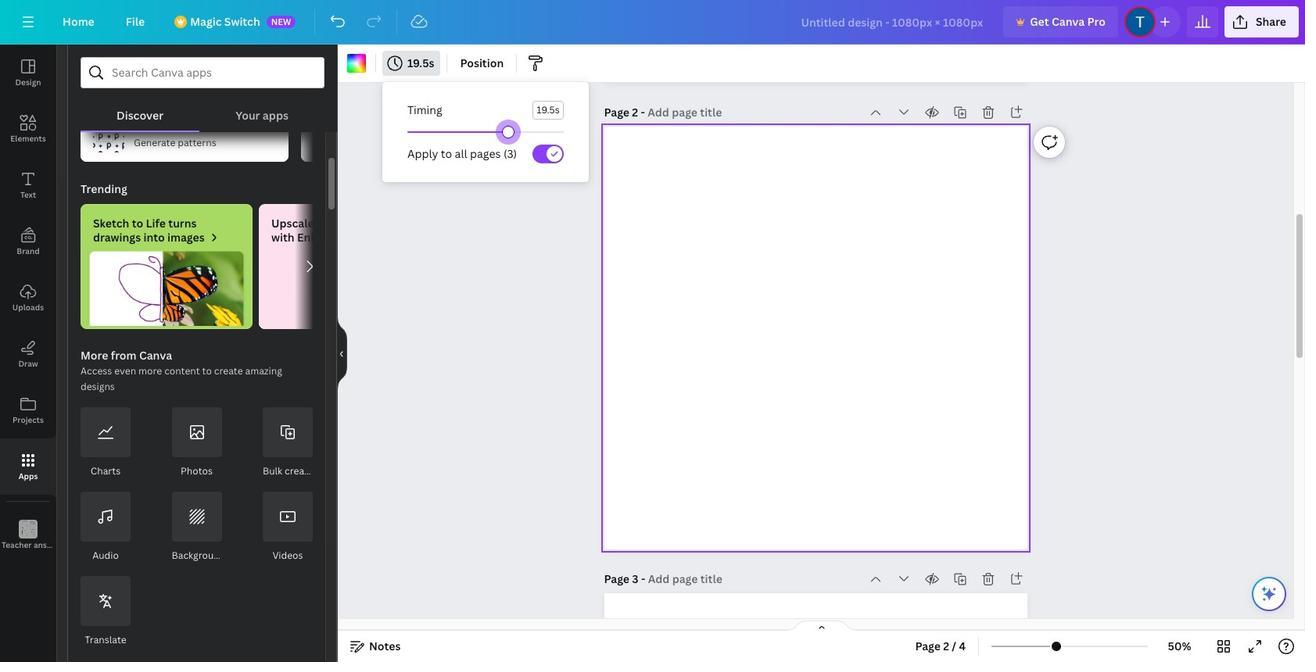 Task type: vqa. For each thing, say whether or not it's contained in the screenshot.
to to the top
yes



Task type: describe. For each thing, give the bounding box(es) containing it.
your apps button
[[200, 88, 325, 131]]

canva assistant image
[[1260, 585, 1279, 604]]

text
[[20, 189, 36, 200]]

hide image
[[337, 316, 347, 391]]

draw button
[[0, 326, 56, 383]]

translate
[[85, 634, 126, 647]]

uploads button
[[0, 270, 56, 326]]

keys
[[63, 540, 80, 551]]

2 for -
[[632, 105, 638, 120]]

canva inside more from canva access even more content to create amazing designs
[[139, 348, 172, 363]]

- for page 3 -
[[641, 572, 646, 587]]

show pages image
[[784, 620, 859, 633]]

pro
[[1088, 14, 1106, 29]]

page 2 / 4
[[916, 639, 966, 654]]

page inside button
[[916, 639, 941, 654]]

page for page 3
[[604, 572, 630, 587]]

life
[[146, 216, 166, 231]]

patterns
[[178, 136, 216, 149]]

sketch to life turns drawings into images
[[93, 216, 205, 245]]

share
[[1256, 14, 1287, 29]]

teacher
[[2, 540, 32, 551]]

brand button
[[0, 214, 56, 270]]

canva inside button
[[1052, 14, 1085, 29]]

a picture of a dog's face vertically divided into two parts. face's left side is blurry and right side is clear. image
[[259, 251, 431, 329]]

home
[[63, 14, 94, 29]]

pages
[[470, 146, 501, 161]]

page 2 -
[[604, 105, 648, 120]]

projects
[[13, 415, 44, 426]]

uploads
[[12, 302, 44, 313]]

timing
[[408, 102, 443, 117]]

position button
[[454, 51, 510, 76]]

position
[[460, 56, 504, 70]]

into
[[144, 230, 165, 245]]

Design title text field
[[789, 6, 998, 38]]

upscale images using ai with enhancer
[[271, 216, 399, 245]]

19.5s
[[408, 56, 435, 70]]

sketch
[[93, 216, 129, 231]]

photos
[[181, 465, 213, 478]]

switch
[[224, 14, 260, 29]]

answer
[[34, 540, 61, 551]]

elements
[[10, 133, 46, 144]]

patternedai
[[134, 119, 198, 134]]

new
[[271, 16, 291, 27]]

to for all
[[441, 146, 452, 161]]

apps button
[[0, 439, 56, 495]]

discover button
[[81, 88, 200, 131]]

page 3 -
[[604, 572, 648, 587]]

side panel tab list
[[0, 45, 80, 564]]

more
[[81, 348, 108, 363]]

(3)
[[504, 146, 517, 161]]

amazing
[[245, 365, 282, 378]]

home link
[[50, 6, 107, 38]]

images inside upscale images using ai with enhancer
[[317, 216, 354, 231]]

notes
[[369, 639, 401, 654]]

- for page 2 -
[[641, 105, 645, 120]]

discover
[[117, 108, 164, 123]]

apply
[[408, 146, 438, 161]]

Timing text field
[[534, 102, 563, 119]]

page 2 / 4 button
[[909, 634, 972, 659]]

page for page 2
[[604, 105, 630, 120]]



Task type: locate. For each thing, give the bounding box(es) containing it.
0 vertical spatial canva
[[1052, 14, 1085, 29]]

magic
[[190, 14, 222, 29]]

to inside more from canva access even more content to create amazing designs
[[202, 365, 212, 378]]

canva left pro
[[1052, 14, 1085, 29]]

your apps
[[236, 108, 289, 123]]

1 vertical spatial create
[[285, 465, 314, 478]]

notes button
[[344, 634, 407, 659]]

get canva pro button
[[1004, 6, 1119, 38]]

create inside more from canva access even more content to create amazing designs
[[214, 365, 243, 378]]

Search Canva apps search field
[[112, 58, 293, 88]]

teacher answer keys
[[2, 540, 80, 551]]

2 vertical spatial to
[[202, 365, 212, 378]]

1 page title text field from the top
[[648, 105, 724, 120]]

0 vertical spatial 2
[[632, 105, 638, 120]]

bulk
[[263, 465, 282, 478]]

upscale
[[271, 216, 314, 231]]

apps
[[18, 471, 38, 482]]

outline of half a butterfly on the left, transformed into a vibrant image on the right. illustrates the app's sketch-to-image feature. image
[[81, 251, 253, 327]]

more from canva element
[[81, 408, 314, 648]]

2
[[632, 105, 638, 120], [944, 639, 950, 654]]

0 vertical spatial page title text field
[[648, 105, 724, 120]]

bulk create
[[263, 465, 314, 478]]

to inside sketch to life turns drawings into images
[[132, 216, 143, 231]]

canva
[[1052, 14, 1085, 29], [139, 348, 172, 363]]

magic switch
[[190, 14, 260, 29]]

1 vertical spatial -
[[641, 572, 646, 587]]

text button
[[0, 157, 56, 214]]

share button
[[1225, 6, 1299, 38]]

images inside sketch to life turns drawings into images
[[167, 230, 205, 245]]

0 horizontal spatial canva
[[139, 348, 172, 363]]

#ffffff image
[[347, 54, 366, 73]]

get
[[1030, 14, 1049, 29]]

to right content
[[202, 365, 212, 378]]

to left all
[[441, 146, 452, 161]]

0 horizontal spatial 2
[[632, 105, 638, 120]]

page left 3
[[604, 572, 630, 587]]

0 vertical spatial to
[[441, 146, 452, 161]]

create inside the more from canva element
[[285, 465, 314, 478]]

50%
[[1168, 639, 1192, 654]]

design button
[[0, 45, 56, 101]]

0 vertical spatial page
[[604, 105, 630, 120]]

ai
[[388, 216, 399, 231]]

1 vertical spatial 2
[[944, 639, 950, 654]]

-
[[641, 105, 645, 120], [641, 572, 646, 587]]

images
[[317, 216, 354, 231], [167, 230, 205, 245]]

2 - from the top
[[641, 572, 646, 587]]

audio
[[92, 549, 119, 562]]

elements button
[[0, 101, 56, 157]]

your
[[236, 108, 260, 123]]

2 page title text field from the top
[[648, 572, 724, 587]]

0 vertical spatial -
[[641, 105, 645, 120]]

page title text field for page 3 -
[[648, 572, 724, 587]]

/
[[952, 639, 957, 654]]

get canva pro
[[1030, 14, 1106, 29]]

page left / on the right bottom
[[916, 639, 941, 654]]

0 horizontal spatial create
[[214, 365, 243, 378]]

trending
[[81, 181, 127, 196]]

1 vertical spatial to
[[132, 216, 143, 231]]

2 horizontal spatial to
[[441, 146, 452, 161]]

1 vertical spatial page title text field
[[648, 572, 724, 587]]

1 horizontal spatial create
[[285, 465, 314, 478]]

using
[[357, 216, 385, 231]]

even
[[114, 365, 136, 378]]

images right into
[[167, 230, 205, 245]]

to for life
[[132, 216, 143, 231]]

design
[[15, 77, 41, 88]]

canva up more
[[139, 348, 172, 363]]

content
[[164, 365, 200, 378]]

Page title text field
[[648, 105, 724, 120], [648, 572, 724, 587]]

access
[[81, 365, 112, 378]]

19.5s button
[[383, 51, 441, 76]]

2 vertical spatial page
[[916, 639, 941, 654]]

brand
[[17, 246, 40, 257]]

file button
[[113, 6, 157, 38]]

draw
[[18, 358, 38, 369]]

1 horizontal spatial 2
[[944, 639, 950, 654]]

page title text field for page 2 -
[[648, 105, 724, 120]]

designs
[[81, 380, 115, 393]]

apply to all pages (3)
[[408, 146, 517, 161]]

drawings
[[93, 230, 141, 245]]

generate
[[134, 136, 175, 149]]

3
[[632, 572, 639, 587]]

patternedai generate patterns
[[134, 119, 216, 149]]

projects button
[[0, 383, 56, 439]]

enhancer
[[297, 230, 348, 245]]

charts
[[91, 465, 121, 478]]

videos
[[273, 549, 303, 562]]

more from canva access even more content to create amazing designs
[[81, 348, 282, 393]]

apps
[[263, 108, 289, 123]]

with
[[271, 230, 295, 245]]

patternedai image
[[93, 121, 124, 153]]

create right bulk on the left bottom of page
[[285, 465, 314, 478]]

0 horizontal spatial to
[[132, 216, 143, 231]]

0 horizontal spatial images
[[167, 230, 205, 245]]

images left using
[[317, 216, 354, 231]]

main menu bar
[[0, 0, 1306, 45]]

2 for /
[[944, 639, 950, 654]]

background
[[172, 549, 226, 562]]

all
[[455, 146, 468, 161]]

1 vertical spatial page
[[604, 572, 630, 587]]

more
[[138, 365, 162, 378]]

1 horizontal spatial canva
[[1052, 14, 1085, 29]]

50% button
[[1155, 634, 1205, 659]]

page right timing text field on the top
[[604, 105, 630, 120]]

create left amazing
[[214, 365, 243, 378]]

from
[[111, 348, 137, 363]]

1 horizontal spatial to
[[202, 365, 212, 378]]

page
[[604, 105, 630, 120], [604, 572, 630, 587], [916, 639, 941, 654]]

create
[[214, 365, 243, 378], [285, 465, 314, 478]]

file
[[126, 14, 145, 29]]

1 - from the top
[[641, 105, 645, 120]]

to left life
[[132, 216, 143, 231]]

1 horizontal spatial images
[[317, 216, 354, 231]]

0 vertical spatial create
[[214, 365, 243, 378]]

2 inside button
[[944, 639, 950, 654]]

;
[[27, 541, 29, 551]]

4
[[959, 639, 966, 654]]

turns
[[168, 216, 197, 231]]

1 vertical spatial canva
[[139, 348, 172, 363]]

to
[[441, 146, 452, 161], [132, 216, 143, 231], [202, 365, 212, 378]]



